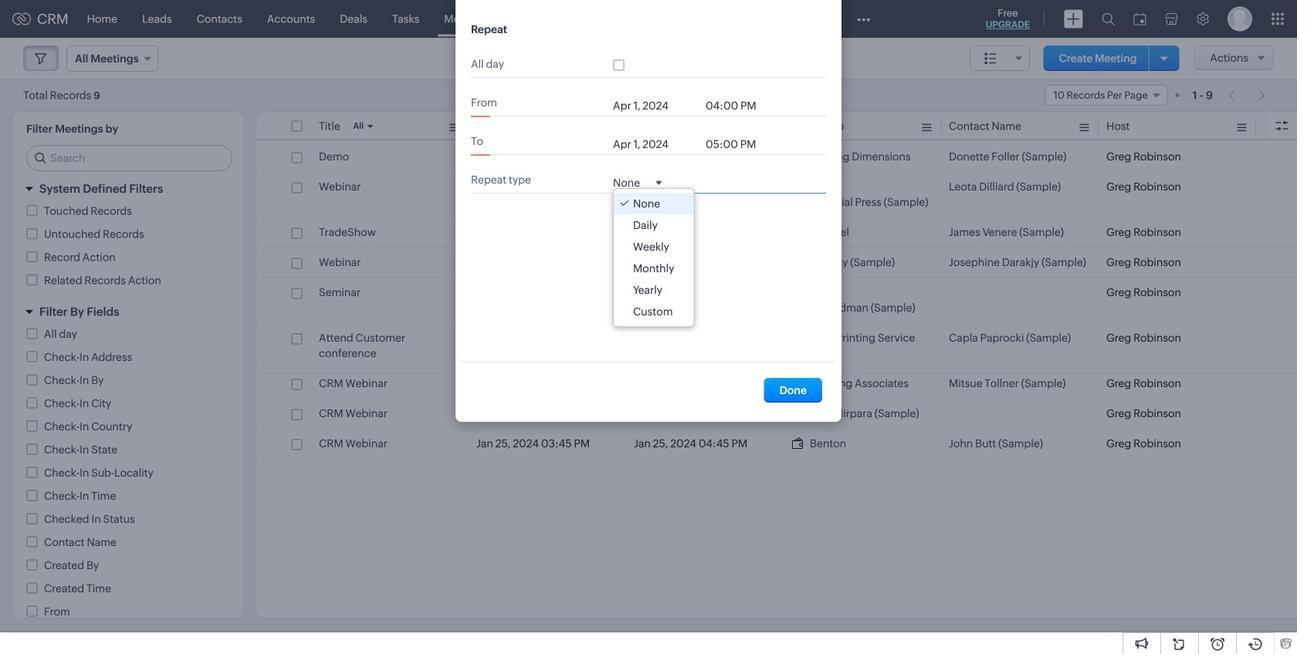 Task type: describe. For each thing, give the bounding box(es) containing it.
profile element
[[1218, 0, 1262, 37]]

logo image
[[12, 13, 31, 25]]

mmm d, yyyy text field
[[613, 138, 698, 151]]



Task type: vqa. For each thing, say whether or not it's contained in the screenshot.
second mmm d, yyyy Text Box from the top of the page hh:mm a text box
no



Task type: locate. For each thing, give the bounding box(es) containing it.
profile image
[[1228, 7, 1252, 31]]

mmm d, yyyy text field
[[613, 100, 698, 112]]

Search text field
[[27, 146, 232, 171]]

navigation
[[1221, 84, 1274, 107]]

None field
[[613, 176, 662, 189]]

None button
[[764, 378, 822, 403]]

hh:mm a text field
[[706, 138, 767, 151]]

hh:mm a text field
[[706, 100, 767, 112]]

row group
[[256, 142, 1297, 459]]

tree
[[614, 189, 694, 327]]



